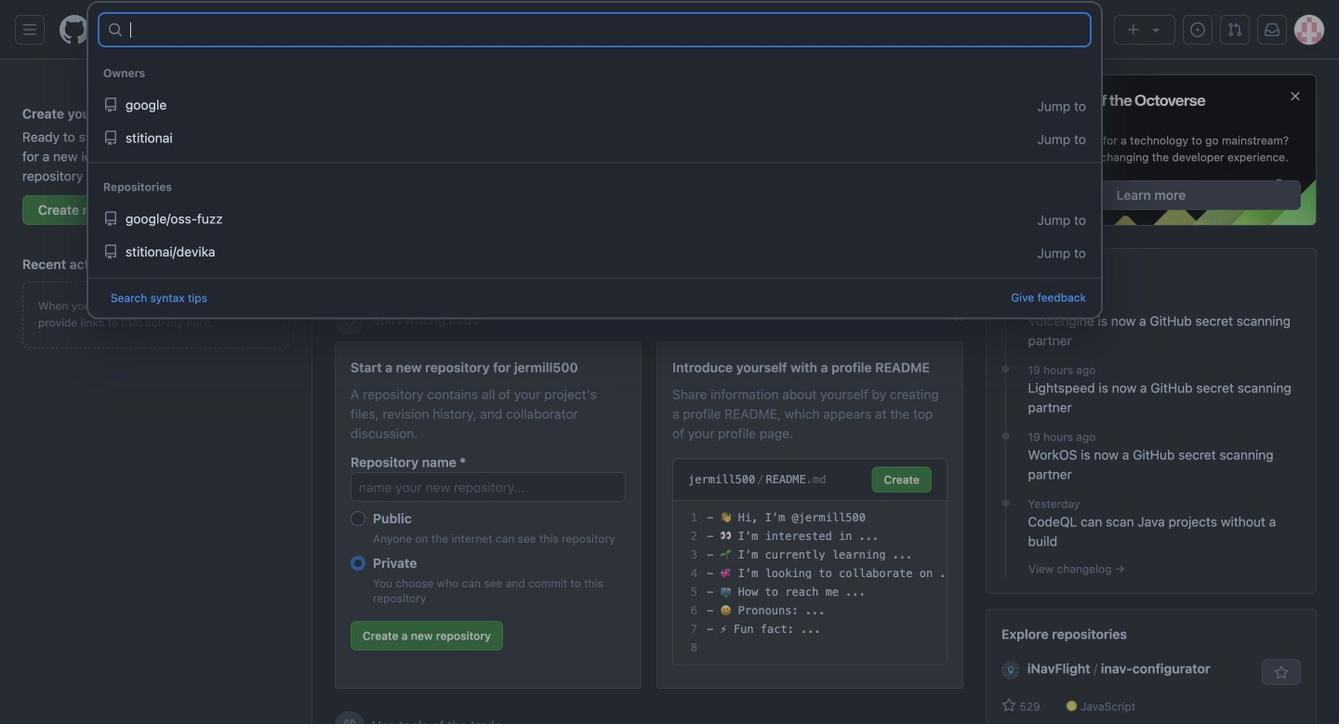 Task type: vqa. For each thing, say whether or not it's contained in the screenshot.
"git pull request" image
yes



Task type: describe. For each thing, give the bounding box(es) containing it.
close image
[[1288, 89, 1303, 104]]

triangle down image
[[1149, 22, 1164, 37]]

star this repository image
[[1274, 666, 1289, 681]]

dot fill image
[[999, 496, 1013, 511]]

3 dot fill image from the top
[[999, 429, 1013, 444]]

homepage image
[[60, 15, 89, 45]]

github logo image
[[1002, 90, 1206, 125]]

explore element
[[986, 74, 1317, 725]]

code image
[[342, 313, 357, 327]]

notifications image
[[1265, 22, 1280, 37]]

introduce yourself with a profile readme element
[[657, 342, 964, 689]]

name your new repository... text field
[[351, 473, 626, 502]]

explore repositories navigation
[[986, 609, 1317, 725]]



Task type: locate. For each thing, give the bounding box(es) containing it.
start a new repository element
[[335, 342, 642, 689]]

dot fill image
[[999, 295, 1013, 310], [999, 362, 1013, 377], [999, 429, 1013, 444]]

why am i seeing this? image
[[949, 313, 964, 327]]

issue opened image
[[1191, 22, 1206, 37]]

tools image
[[342, 719, 357, 725]]

2 dot fill image from the top
[[999, 362, 1013, 377]]

git pull request image
[[1228, 22, 1243, 37]]

None text field
[[130, 15, 1089, 45]]

star image
[[1002, 699, 1017, 714]]

plus image
[[1126, 22, 1141, 37]]

1 dot fill image from the top
[[999, 295, 1013, 310]]

None submit
[[872, 467, 932, 493]]

1 vertical spatial dot fill image
[[999, 362, 1013, 377]]

none submit inside introduce yourself with a profile readme element
[[872, 467, 932, 493]]

None radio
[[351, 512, 366, 527], [351, 556, 366, 571], [351, 512, 366, 527], [351, 556, 366, 571]]

2 vertical spatial dot fill image
[[999, 429, 1013, 444]]

@inavflight profile image
[[1002, 661, 1020, 680]]

suggestions list box
[[88, 49, 1101, 277]]

0 vertical spatial dot fill image
[[999, 295, 1013, 310]]

dialog
[[87, 2, 1102, 318]]



